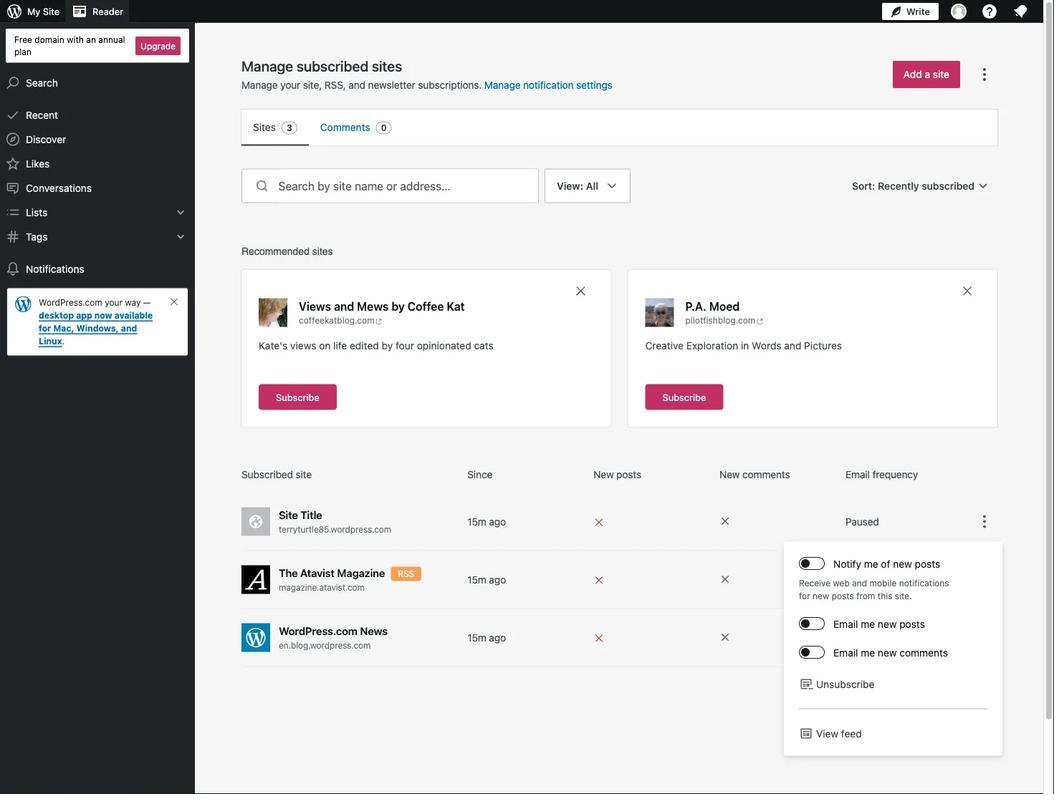 Task type: locate. For each thing, give the bounding box(es) containing it.
magazine.atavist.com
[[279, 583, 365, 593]]

paused cell
[[846, 515, 966, 529], [846, 573, 966, 587], [846, 631, 966, 645]]

comments inside column header
[[742, 469, 790, 480]]

new down receive
[[813, 592, 829, 602]]

1 cell from the top
[[594, 514, 714, 530]]

paused up from
[[846, 574, 879, 586]]

terryturtle85.wordpress.com link
[[279, 523, 462, 536]]

0 vertical spatial for
[[39, 324, 51, 334]]

1 vertical spatial me
[[861, 618, 875, 630]]

subscribe button down creative
[[645, 384, 723, 410]]

subscriptions.
[[418, 79, 482, 91]]

paused inside wordpress.com news row
[[846, 632, 879, 644]]

and inside wordpress.com your way — desktop app now available for mac, windows, and linux
[[121, 324, 137, 334]]

tags
[[26, 231, 48, 243]]

15m inside wordpress.com news row
[[467, 632, 486, 644]]

2 vertical spatial 15m
[[467, 632, 486, 644]]

new inside the "receive web and mobile notifications for new posts from this site."
[[813, 592, 829, 602]]

subscribe down creative
[[663, 392, 706, 403]]

2 new from the left
[[720, 469, 740, 480]]

1 horizontal spatial site
[[933, 68, 950, 80]]

for down receive
[[799, 592, 810, 602]]

kat
[[447, 300, 465, 313]]

2 cell from the top
[[594, 572, 714, 588]]

subscribe for p.a. moed
[[663, 392, 706, 403]]

0 vertical spatial 15m
[[467, 516, 486, 528]]

1 horizontal spatial wordpress.com
[[279, 625, 358, 638]]

new posts column header
[[594, 468, 714, 482]]

2 paused from the top
[[846, 574, 879, 586]]

0 vertical spatial keyboard_arrow_down image
[[173, 205, 188, 220]]

site right my
[[43, 6, 60, 17]]

likes link
[[0, 152, 195, 176]]

table containing site title
[[242, 468, 998, 668]]

2 vertical spatial 15m ago
[[467, 632, 506, 644]]

views
[[299, 300, 331, 313]]

more information image down more information image
[[720, 632, 731, 644]]

with
[[67, 34, 84, 44]]

rss
[[398, 569, 414, 579]]

coffeekatblog.com link
[[299, 314, 491, 327]]

posts down web at right
[[832, 592, 854, 602]]

paused for news
[[846, 632, 879, 644]]

wordpress.com up en.blog.wordpress.com
[[279, 625, 358, 638]]

add a site button
[[893, 61, 960, 88]]

new comments column header
[[720, 468, 840, 482]]

1 vertical spatial email
[[833, 618, 858, 630]]

by left four
[[382, 340, 393, 352]]

wordpress.com news image
[[242, 624, 270, 652]]

2 15m ago from the top
[[467, 574, 506, 586]]

15m ago inside site title row
[[467, 516, 506, 528]]

keyboard_arrow_down image inside lists "link"
[[173, 205, 188, 220]]

feed
[[841, 728, 862, 740]]

1 vertical spatial more information image
[[720, 632, 731, 644]]

3 cell from the top
[[594, 630, 714, 646]]

1 vertical spatial cell
[[594, 572, 714, 588]]

none search field inside manage subscribed sites main content
[[242, 169, 539, 203]]

0 vertical spatial 15m ago
[[467, 516, 506, 528]]

receive
[[799, 579, 831, 589]]

0 vertical spatial more information image
[[720, 516, 731, 527]]

more information image down new comments
[[720, 516, 731, 527]]

my profile image
[[951, 4, 967, 19]]

recent link
[[0, 103, 195, 127]]

0 horizontal spatial for
[[39, 324, 51, 334]]

for inside the "receive web and mobile notifications for new posts from this site."
[[799, 592, 810, 602]]

0 horizontal spatial wordpress.com
[[39, 298, 102, 308]]

site left title
[[279, 509, 298, 522]]

2 vertical spatial paused
[[846, 632, 879, 644]]

the atavist magazine image
[[242, 566, 270, 594]]

subscribe button for p.a.
[[645, 384, 723, 410]]

3 ago from the top
[[489, 632, 506, 644]]

and right words
[[784, 340, 801, 352]]

15m inside site title row
[[467, 516, 486, 528]]

3 paused from the top
[[846, 632, 879, 644]]

and up coffeekatblog.com
[[334, 300, 354, 313]]

1 horizontal spatial site
[[279, 509, 298, 522]]

1 horizontal spatial comments
[[900, 647, 948, 659]]

site
[[43, 6, 60, 17], [279, 509, 298, 522]]

1 vertical spatial 15m ago
[[467, 574, 506, 586]]

cats
[[474, 340, 494, 352]]

1 horizontal spatial for
[[799, 592, 810, 602]]

cell down site title row
[[594, 572, 714, 588]]

four
[[396, 340, 414, 352]]

1 subscribe from the left
[[276, 392, 319, 403]]

your up now on the top of page
[[105, 298, 123, 308]]

3 15m from the top
[[467, 632, 486, 644]]

plan
[[14, 46, 32, 56]]

0 vertical spatial paused cell
[[846, 515, 966, 529]]

me down email me new posts
[[861, 647, 875, 659]]

new right of
[[893, 558, 912, 570]]

and down available
[[121, 324, 137, 334]]

1 paused cell from the top
[[846, 515, 966, 529]]

2 vertical spatial cell
[[594, 630, 714, 646]]

a
[[925, 68, 930, 80]]

email down from
[[833, 618, 858, 630]]

row containing subscribed site
[[242, 468, 998, 493]]

site title row
[[242, 493, 998, 551]]

desktop
[[39, 311, 74, 321]]

email inside the email frequency column header
[[846, 469, 870, 480]]

2 15m from the top
[[467, 574, 486, 586]]

pilotfishblog.com link
[[685, 314, 766, 327]]

email up unsubscribe on the bottom of page
[[833, 647, 858, 659]]

menu containing sites
[[242, 110, 998, 146]]

available
[[115, 311, 153, 321]]

kate's views on life edited by four opinionated cats
[[259, 340, 494, 352]]

0 vertical spatial your
[[280, 79, 300, 91]]

keyboard_arrow_down image inside tags link
[[173, 230, 188, 244]]

linux
[[39, 337, 62, 347]]

from
[[856, 592, 875, 602]]

2 vertical spatial email
[[833, 647, 858, 659]]

notifications
[[26, 263, 84, 275]]

1 paused from the top
[[846, 516, 879, 528]]

paused for title
[[846, 516, 879, 528]]

1 vertical spatial paused cell
[[846, 573, 966, 587]]

2 keyboard_arrow_down image from the top
[[173, 230, 188, 244]]

posts
[[616, 469, 641, 480], [915, 558, 940, 570], [832, 592, 854, 602], [900, 618, 925, 630]]

1 15m ago from the top
[[467, 516, 506, 528]]

1 vertical spatial for
[[799, 592, 810, 602]]

0 vertical spatial comments
[[742, 469, 790, 480]]

me left of
[[864, 558, 878, 570]]

ago inside wordpress.com news row
[[489, 632, 506, 644]]

exploration
[[686, 340, 738, 352]]

0 vertical spatial paused
[[846, 516, 879, 528]]

me
[[864, 558, 878, 570], [861, 618, 875, 630], [861, 647, 875, 659]]

1 vertical spatial site
[[279, 509, 298, 522]]

site title link
[[279, 508, 462, 523]]

2 subscribe from the left
[[663, 392, 706, 403]]

paused cell up notify me of new posts on the bottom of page
[[846, 515, 966, 529]]

1 new from the left
[[594, 469, 614, 480]]

paused down email me new posts
[[846, 632, 879, 644]]

table
[[242, 468, 998, 668]]

view feed link
[[799, 727, 987, 741]]

0 horizontal spatial new
[[594, 469, 614, 480]]

1 horizontal spatial subscribe
[[663, 392, 706, 403]]

site.
[[895, 592, 912, 602]]

0 vertical spatial ago
[[489, 516, 506, 528]]

1 horizontal spatial your
[[280, 79, 300, 91]]

1 dismiss this recommendation image from the left
[[574, 284, 588, 298]]

notification settings
[[523, 79, 613, 91]]

.
[[62, 337, 65, 347]]

2 vertical spatial paused cell
[[846, 631, 966, 645]]

view feed
[[816, 728, 862, 740]]

0 horizontal spatial subscribe button
[[259, 384, 337, 410]]

me down from
[[861, 618, 875, 630]]

for up linux on the left top of the page
[[39, 324, 51, 334]]

opinionated
[[417, 340, 471, 352]]

view
[[816, 728, 839, 740]]

your left site,
[[280, 79, 300, 91]]

1 vertical spatial paused
[[846, 574, 879, 586]]

keyboard_arrow_down image for tags
[[173, 230, 188, 244]]

15m for news
[[467, 632, 486, 644]]

1 horizontal spatial subscribe button
[[645, 384, 723, 410]]

dismiss this recommendation image
[[574, 284, 588, 298], [960, 284, 975, 298]]

15m inside the atavist magazine row
[[467, 574, 486, 586]]

lists link
[[0, 200, 195, 225]]

wordpress.com news row
[[242, 609, 998, 668]]

tags link
[[0, 225, 195, 249]]

2 vertical spatial me
[[861, 647, 875, 659]]

news
[[360, 625, 388, 638]]

table inside manage subscribed sites main content
[[242, 468, 998, 668]]

keyboard_arrow_down image
[[173, 205, 188, 220], [173, 230, 188, 244]]

0 horizontal spatial dismiss this recommendation image
[[574, 284, 588, 298]]

subscribed site
[[242, 469, 312, 480]]

manage subscribed sites main content
[[219, 57, 1020, 795]]

posts inside column header
[[616, 469, 641, 480]]

new comments
[[720, 469, 790, 480]]

wordpress.com up app
[[39, 298, 102, 308]]

3 15m ago from the top
[[467, 632, 506, 644]]

0 horizontal spatial comments
[[742, 469, 790, 480]]

2 dismiss this recommendation image from the left
[[960, 284, 975, 298]]

15m ago for news
[[467, 632, 506, 644]]

me for posts
[[861, 618, 875, 630]]

1 vertical spatial keyboard_arrow_down image
[[173, 230, 188, 244]]

views and mews by coffee  kat
[[299, 300, 465, 313]]

annual
[[98, 34, 125, 44]]

and down subscribed sites
[[349, 79, 365, 91]]

coffeekatblog.com
[[299, 316, 375, 326]]

paused cell up site.
[[846, 573, 966, 587]]

wordpress.com news link
[[279, 624, 462, 640]]

title
[[300, 509, 322, 522]]

site,
[[303, 79, 322, 91]]

1 keyboard_arrow_down image from the top
[[173, 205, 188, 220]]

more information image inside wordpress.com news row
[[720, 632, 731, 644]]

unsubscribe
[[816, 679, 875, 690]]

ago inside site title row
[[489, 516, 506, 528]]

0 vertical spatial site
[[43, 6, 60, 17]]

recently
[[878, 180, 919, 192]]

posts down site.
[[900, 618, 925, 630]]

2 more information image from the top
[[720, 632, 731, 644]]

more information image
[[720, 516, 731, 527], [720, 632, 731, 644]]

0 horizontal spatial subscribe
[[276, 392, 319, 403]]

1 vertical spatial site
[[296, 469, 312, 480]]

cell down the atavist magazine row
[[594, 630, 714, 646]]

row
[[242, 468, 998, 493]]

and up from
[[852, 579, 867, 589]]

1 vertical spatial your
[[105, 298, 123, 308]]

3 paused cell from the top
[[846, 631, 966, 645]]

2 subscribe button from the left
[[645, 384, 723, 410]]

subscribe
[[276, 392, 319, 403], [663, 392, 706, 403]]

my site
[[27, 6, 60, 17]]

0 vertical spatial wordpress.com
[[39, 298, 102, 308]]

0 vertical spatial email
[[846, 469, 870, 480]]

menu
[[242, 110, 998, 146]]

subscribe button down views
[[259, 384, 337, 410]]

1 vertical spatial 15m
[[467, 574, 486, 586]]

None search field
[[242, 169, 539, 203]]

your
[[280, 79, 300, 91], [105, 298, 123, 308]]

0 horizontal spatial your
[[105, 298, 123, 308]]

cell for news
[[594, 630, 714, 646]]

more information image inside site title row
[[720, 516, 731, 527]]

sort:
[[852, 180, 875, 192]]

wordpress.com inside wordpress.com news en.blog.wordpress.com
[[279, 625, 358, 638]]

site right a
[[933, 68, 950, 80]]

1 ago from the top
[[489, 516, 506, 528]]

paused up 'notify'
[[846, 516, 879, 528]]

more information image for site title
[[720, 516, 731, 527]]

mews
[[357, 300, 389, 313]]

menu inside manage subscribed sites main content
[[242, 110, 998, 146]]

1 15m from the top
[[467, 516, 486, 528]]

posts up site title row
[[616, 469, 641, 480]]

paused cell up email me new comments
[[846, 631, 966, 645]]

subscribe down views
[[276, 392, 319, 403]]

site right subscribed
[[296, 469, 312, 480]]

ago for news
[[489, 632, 506, 644]]

2 ago from the top
[[489, 574, 506, 586]]

view: all button
[[545, 169, 631, 318]]

cell down new posts column header
[[594, 514, 714, 530]]

cell
[[594, 514, 714, 530], [594, 572, 714, 588], [594, 630, 714, 646]]

view:
[[557, 180, 583, 192]]

time image
[[1047, 55, 1054, 68]]

the atavist magazine row
[[242, 551, 998, 609]]

2 vertical spatial ago
[[489, 632, 506, 644]]

1 vertical spatial ago
[[489, 574, 506, 586]]

views
[[290, 340, 316, 352]]

0 vertical spatial cell
[[594, 514, 714, 530]]

1 horizontal spatial new
[[720, 469, 740, 480]]

1 subscribe button from the left
[[259, 384, 337, 410]]

1 horizontal spatial dismiss this recommendation image
[[960, 284, 975, 298]]

0 vertical spatial site
[[933, 68, 950, 80]]

email
[[846, 469, 870, 480], [833, 618, 858, 630], [833, 647, 858, 659]]

1 vertical spatial wordpress.com
[[279, 625, 358, 638]]

wordpress.com inside wordpress.com your way — desktop app now available for mac, windows, and linux
[[39, 298, 102, 308]]

0 horizontal spatial site
[[296, 469, 312, 480]]

windows,
[[76, 324, 119, 334]]

wordpress.com news cell
[[242, 624, 462, 652]]

for
[[39, 324, 51, 334], [799, 592, 810, 602]]

new
[[594, 469, 614, 480], [720, 469, 740, 480]]

paused inside site title row
[[846, 516, 879, 528]]

0
[[381, 123, 387, 133]]

free
[[14, 34, 32, 44]]

wordpress.com your way — desktop app now available for mac, windows, and linux
[[39, 298, 153, 347]]

1 more information image from the top
[[720, 516, 731, 527]]

reader
[[93, 6, 123, 17]]

way
[[125, 298, 141, 308]]

wordpress.com news en.blog.wordpress.com
[[279, 625, 388, 651]]

0 vertical spatial me
[[864, 558, 878, 570]]

email left frequency in the bottom of the page
[[846, 469, 870, 480]]

email frequency
[[846, 469, 918, 480]]

write link
[[882, 0, 939, 23]]

subscribed sites
[[297, 57, 402, 74]]

dismiss image
[[168, 296, 180, 308]]

by up coffeekatblog.com 'link' at the left of page
[[391, 300, 405, 313]]

15m ago for title
[[467, 516, 506, 528]]

1 vertical spatial comments
[[900, 647, 948, 659]]

15m ago inside wordpress.com news row
[[467, 632, 506, 644]]

subscribe button
[[259, 384, 337, 410], [645, 384, 723, 410]]

wordpress.com for your
[[39, 298, 102, 308]]



Task type: describe. For each thing, give the bounding box(es) containing it.
new down the this on the right
[[878, 618, 897, 630]]

new posts
[[594, 469, 641, 480]]

subscribe button for views
[[259, 384, 337, 410]]

web
[[833, 579, 850, 589]]

site inside site title terryturtle85.wordpress.com
[[279, 509, 298, 522]]

sites
[[253, 121, 276, 133]]

comments
[[320, 121, 370, 133]]

your inside the manage subscribed sites manage your site, rss, and newsletter subscriptions. manage notification settings
[[280, 79, 300, 91]]

recommended
[[242, 245, 310, 257]]

likes
[[26, 158, 50, 170]]

subscribed site column header
[[242, 468, 462, 482]]

and inside the "receive web and mobile notifications for new posts from this site."
[[852, 579, 867, 589]]

more actions image
[[976, 513, 993, 531]]

more image
[[976, 66, 993, 83]]

search link
[[0, 71, 195, 95]]

unsubscribe button
[[799, 678, 987, 692]]

15m ago inside the atavist magazine row
[[467, 574, 506, 586]]

app
[[76, 311, 92, 321]]

cell for title
[[594, 514, 714, 530]]

site inside button
[[933, 68, 950, 80]]

ago for title
[[489, 516, 506, 528]]

paused inside the atavist magazine row
[[846, 574, 879, 586]]

frequency
[[872, 469, 918, 480]]

manage subscribed sites manage your site, rss, and newsletter subscriptions. manage notification settings
[[242, 57, 613, 91]]

new down email me new posts
[[878, 647, 897, 659]]

15m for title
[[467, 516, 486, 528]]

receive web and mobile notifications for new posts from this site.
[[799, 579, 949, 602]]

creative exploration in words and pictures
[[645, 340, 842, 352]]

free domain with an annual plan
[[14, 34, 125, 56]]

1 vertical spatial by
[[382, 340, 393, 352]]

add
[[904, 68, 922, 80]]

upgrade
[[141, 41, 176, 51]]

site inside column header
[[296, 469, 312, 480]]

the atavist magazine cell
[[242, 566, 462, 594]]

posts inside the "receive web and mobile notifications for new posts from this site."
[[832, 592, 854, 602]]

sites
[[312, 245, 333, 257]]

moed
[[709, 300, 740, 313]]

cell inside the atavist magazine row
[[594, 572, 714, 588]]

subscribed
[[242, 469, 293, 480]]

of
[[881, 558, 890, 570]]

pilotfishblog.com
[[685, 316, 756, 326]]

kate's
[[259, 340, 288, 352]]

more information image
[[720, 574, 731, 585]]

paused cell for title
[[846, 515, 966, 529]]

rss,
[[324, 79, 346, 91]]

add a site
[[904, 68, 950, 80]]

en.blog.wordpress.com
[[279, 641, 371, 651]]

my site link
[[0, 0, 65, 23]]

notify
[[833, 558, 861, 570]]

your inside wordpress.com your way — desktop app now available for mac, windows, and linux
[[105, 298, 123, 308]]

the atavist magazine
[[279, 567, 385, 580]]

on
[[319, 340, 331, 352]]

view: all
[[557, 180, 598, 192]]

life
[[333, 340, 347, 352]]

manage your notifications image
[[1012, 3, 1029, 20]]

p.a. moed
[[685, 300, 740, 313]]

notifications link
[[0, 257, 195, 281]]

subscribe for views and mews by coffee  kat
[[276, 392, 319, 403]]

3
[[287, 123, 292, 133]]

email for email me new posts
[[833, 618, 858, 630]]

mac,
[[53, 324, 74, 334]]

email for email frequency
[[846, 469, 870, 480]]

new for new posts
[[594, 469, 614, 480]]

new for new comments
[[720, 469, 740, 480]]

since column header
[[467, 468, 588, 482]]

en.blog.wordpress.com link
[[279, 640, 462, 652]]

views and mews by coffee  kat link
[[299, 298, 465, 314]]

magazine
[[337, 567, 385, 580]]

recommended sites
[[242, 245, 333, 257]]

dismiss this recommendation image for p.a. moed
[[960, 284, 975, 298]]

p.a.
[[685, 300, 707, 313]]

email for email me new comments
[[833, 647, 858, 659]]

notify me of new posts
[[833, 558, 940, 570]]

newsletter
[[368, 79, 415, 91]]

atavist
[[300, 567, 335, 580]]

site title terryturtle85.wordpress.com
[[279, 509, 391, 535]]

discover link
[[0, 127, 195, 152]]

help image
[[981, 3, 998, 20]]

in
[[741, 340, 749, 352]]

write
[[906, 6, 930, 17]]

ago inside the atavist magazine row
[[489, 574, 506, 586]]

0 vertical spatial by
[[391, 300, 405, 313]]

keyboard_arrow_down image for lists
[[173, 205, 188, 220]]

pictures
[[804, 340, 842, 352]]

posts up notifications
[[915, 558, 940, 570]]

paused cell for news
[[846, 631, 966, 645]]

0 horizontal spatial site
[[43, 6, 60, 17]]

and inside the manage subscribed sites manage your site, rss, and newsletter subscriptions. manage notification settings
[[349, 79, 365, 91]]

recent
[[26, 109, 58, 121]]

me for comments
[[861, 647, 875, 659]]

notifications
[[899, 579, 949, 589]]

for inside wordpress.com your way — desktop app now available for mac, windows, and linux
[[39, 324, 51, 334]]

dismiss this recommendation image for views and mews by coffee  kat
[[574, 284, 588, 298]]

email frequency column header
[[846, 468, 966, 482]]

me for new
[[864, 558, 878, 570]]

subscribed
[[922, 180, 975, 192]]

terryturtle85.wordpress.com
[[279, 525, 391, 535]]

magazine.atavist.com link
[[279, 582, 462, 594]]

2 paused cell from the top
[[846, 573, 966, 587]]

reader link
[[65, 0, 129, 23]]

search
[[26, 77, 58, 89]]

the
[[279, 567, 298, 580]]

words
[[752, 340, 782, 352]]

wordpress.com for news
[[279, 625, 358, 638]]

sort: recently subscribed button
[[846, 173, 998, 199]]

p.a. moed link
[[685, 298, 740, 314]]

row inside manage subscribed sites main content
[[242, 468, 998, 493]]

site title cell
[[242, 508, 462, 536]]

more information image for wordpress.com news
[[720, 632, 731, 644]]

creative
[[645, 340, 684, 352]]

edited
[[350, 340, 379, 352]]

—
[[143, 298, 151, 308]]

coffee
[[408, 300, 444, 313]]

Search search field
[[278, 169, 538, 202]]

this
[[878, 592, 893, 602]]

mobile
[[870, 579, 897, 589]]



Task type: vqa. For each thing, say whether or not it's contained in the screenshot.
CLOSED image at the right
no



